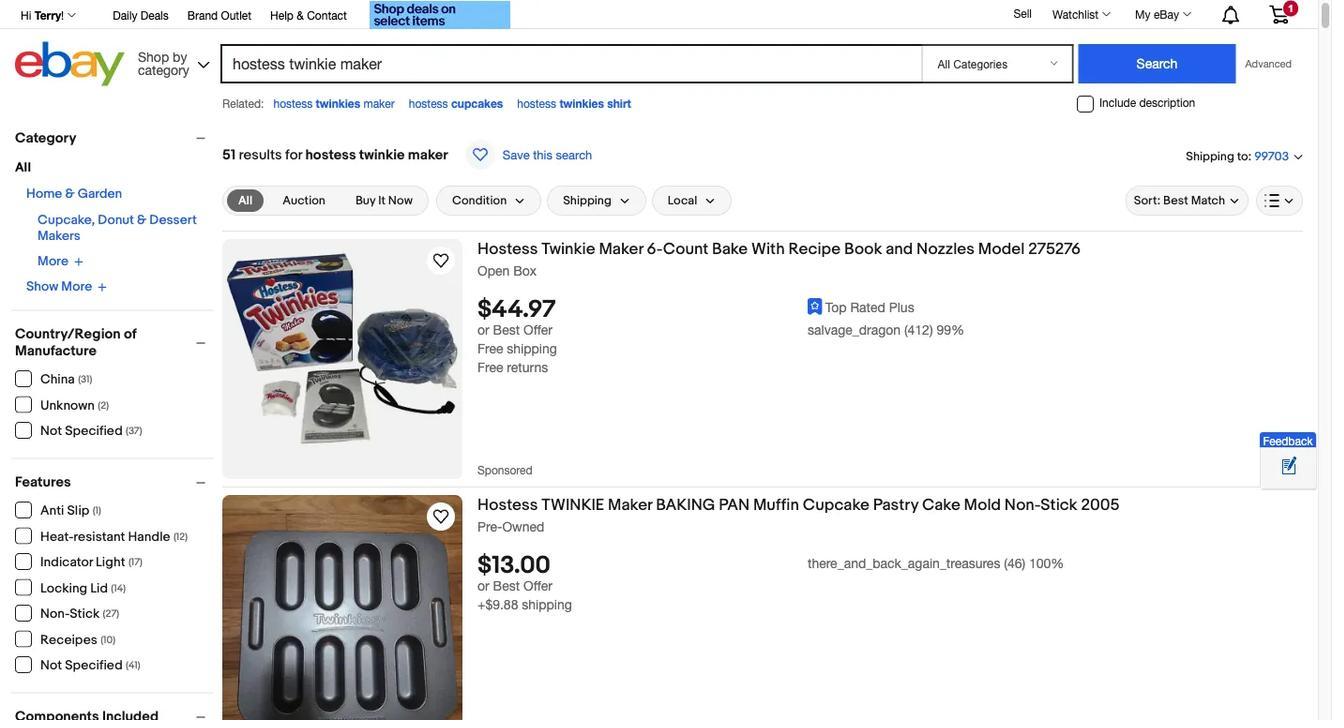 Task type: describe. For each thing, give the bounding box(es) containing it.
heat-
[[40, 529, 74, 545]]

recipe
[[789, 239, 841, 259]]

$13.00
[[478, 552, 551, 581]]

features button
[[15, 474, 214, 491]]

there_and_back_again_treasures
[[808, 556, 1001, 571]]

owned
[[502, 519, 545, 534]]

plus
[[889, 300, 915, 315]]

category
[[15, 129, 76, 146]]

not specified (41)
[[40, 658, 140, 674]]

china (31)
[[40, 372, 92, 388]]

& inside cupcake, donut & dessert makers
[[137, 213, 147, 228]]

all inside main content
[[238, 193, 253, 208]]

1
[[1288, 2, 1294, 14]]

china
[[40, 372, 75, 388]]

watchlist
[[1053, 8, 1099, 21]]

muffin
[[753, 495, 799, 515]]

!
[[61, 8, 64, 22]]

unknown
[[40, 398, 95, 414]]

account navigation
[[10, 0, 1303, 31]]

main content containing $44.97
[[222, 120, 1303, 721]]

auction link
[[271, 190, 337, 212]]

hostess twinkie maker 6-count bake with recipe book and nozzles model 275276 image
[[222, 239, 463, 479]]

my
[[1135, 8, 1151, 21]]

shop by category banner
[[10, 0, 1303, 91]]

anti
[[40, 503, 64, 519]]

sort: best match
[[1134, 194, 1225, 208]]

rated
[[851, 300, 886, 315]]

makers
[[38, 228, 81, 244]]

sell link
[[1005, 7, 1041, 20]]

ebay
[[1154, 8, 1179, 21]]

brand
[[187, 8, 218, 22]]

heat-resistant handle (12)
[[40, 529, 188, 545]]

to
[[1237, 149, 1249, 164]]

related:
[[222, 97, 264, 110]]

top rated plus image
[[808, 298, 823, 315]]

+$9.88
[[478, 597, 518, 613]]

best for sort:
[[1164, 194, 1189, 208]]

51
[[222, 146, 236, 163]]

handle
[[128, 529, 170, 545]]

shipping for shipping
[[563, 194, 612, 208]]

save
[[503, 147, 530, 162]]

country/region
[[15, 326, 121, 343]]

2 free from the top
[[478, 360, 503, 376]]

0 horizontal spatial non-
[[40, 607, 70, 623]]

hostess twinkie maker baking pan muffin cupcake pastry cake mold non-stick 2005 link
[[478, 495, 1303, 518]]

bake
[[712, 239, 748, 259]]

for
[[285, 146, 302, 163]]

shirt
[[607, 97, 631, 110]]

top rated plus
[[825, 300, 915, 315]]

brand outlet
[[187, 8, 252, 22]]

none submit inside shop by category banner
[[1079, 44, 1236, 84]]

or best offer
[[478, 322, 553, 338]]

condition button
[[436, 186, 542, 216]]

cupcakes
[[451, 97, 503, 110]]

country/region of manufacture
[[15, 326, 137, 360]]

All selected text field
[[238, 192, 253, 209]]

local button
[[652, 186, 732, 216]]

contact
[[307, 8, 347, 22]]

1 offer from the top
[[524, 322, 553, 338]]

this
[[533, 147, 553, 162]]

terry
[[34, 8, 61, 22]]

pre-
[[478, 519, 502, 534]]

locking
[[40, 581, 87, 597]]

hostess for hostess twinkies maker
[[273, 97, 313, 110]]

watch hostess twinkie maker 6-count bake with recipe book and nozzles model 275276 image
[[430, 250, 452, 272]]

hostess right for
[[305, 146, 356, 163]]

non- inside hostess twinkie maker baking pan muffin cupcake pastry cake mold non-stick 2005 pre-owned
[[1005, 495, 1041, 515]]

listing options selector. list view selected. image
[[1265, 193, 1295, 208]]

1 vertical spatial maker
[[408, 146, 448, 163]]

hostess cupcakes
[[409, 97, 503, 110]]

1 free from the top
[[478, 341, 503, 357]]

hostess for $44.97
[[478, 239, 538, 259]]

hostess for hostess twinkies shirt
[[517, 97, 556, 110]]

& for home
[[65, 186, 75, 202]]

brand outlet link
[[187, 6, 252, 26]]

hostess twinkies shirt
[[517, 97, 631, 110]]

stick inside hostess twinkie maker baking pan muffin cupcake pastry cake mold non-stick 2005 pre-owned
[[1041, 495, 1078, 515]]

maker for $44.97
[[599, 239, 643, 259]]

(27)
[[103, 609, 119, 621]]

shipping inside salvage_dragon (412) 99% free shipping free returns
[[507, 341, 557, 357]]

not for not specified (41)
[[40, 658, 62, 674]]

shipping button
[[547, 186, 646, 216]]

count
[[663, 239, 709, 259]]

& for help
[[297, 8, 304, 22]]

description
[[1140, 96, 1196, 109]]

salvage_dragon
[[808, 322, 901, 338]]

advanced
[[1246, 58, 1292, 70]]

shipping for shipping to : 99703
[[1186, 149, 1235, 164]]

save this search
[[503, 147, 592, 162]]

help & contact link
[[270, 6, 347, 26]]

hostess twinkie maker 6-count bake with recipe book and nozzles model 275276 open box
[[478, 239, 1081, 278]]

0 vertical spatial maker
[[364, 97, 395, 110]]

275276
[[1029, 239, 1081, 259]]

cupcake, donut & dessert makers
[[38, 213, 197, 244]]

daily deals
[[113, 8, 169, 22]]

best for or
[[493, 322, 520, 338]]

shop
[[138, 49, 169, 64]]

specified for not specified (37)
[[65, 424, 123, 440]]

non-stick (27)
[[40, 607, 119, 623]]

book
[[845, 239, 882, 259]]

offer inside there_and_back_again_treasures (46) 100% or best offer +$9.88 shipping
[[524, 579, 553, 594]]

maker for $13.00
[[608, 495, 652, 515]]

include description
[[1100, 96, 1196, 109]]

save this search button
[[460, 139, 598, 171]]

features
[[15, 474, 71, 491]]

or inside there_and_back_again_treasures (46) 100% or best offer +$9.88 shipping
[[478, 579, 490, 594]]

returns
[[507, 360, 548, 376]]

salvage_dragon (412) 99% free shipping free returns
[[478, 322, 965, 376]]

hostess twinkie maker 6-count bake with recipe book and nozzles model 275276 heading
[[478, 239, 1081, 259]]



Task type: locate. For each thing, give the bounding box(es) containing it.
show more
[[26, 279, 92, 295]]

cupcake
[[803, 495, 870, 515]]

hostess twinkie maker baking pan muffin cupcake pastry cake mold non-stick 2005 pre-owned
[[478, 495, 1120, 534]]

2 vertical spatial best
[[493, 579, 520, 594]]

hostess
[[478, 239, 538, 259], [478, 495, 538, 515]]

1 horizontal spatial non-
[[1005, 495, 1041, 515]]

0 horizontal spatial &
[[65, 186, 75, 202]]

offer up returns
[[524, 322, 553, 338]]

local
[[668, 194, 697, 208]]

0 vertical spatial or
[[478, 322, 490, 338]]

hostess up open
[[478, 239, 538, 259]]

1 not from the top
[[40, 424, 62, 440]]

1 horizontal spatial stick
[[1041, 495, 1078, 515]]

slip
[[67, 503, 89, 519]]

sort:
[[1134, 194, 1161, 208]]

hostess twinkies maker
[[273, 97, 395, 110]]

hostess up owned
[[478, 495, 538, 515]]

locking lid (14)
[[40, 581, 126, 597]]

not for not specified (37)
[[40, 424, 62, 440]]

maker
[[599, 239, 643, 259], [608, 495, 652, 515]]

free down or best offer
[[478, 341, 503, 357]]

maker left 6-
[[599, 239, 643, 259]]

maker inside hostess twinkie maker 6-count bake with recipe book and nozzles model 275276 open box
[[599, 239, 643, 259]]

1 vertical spatial or
[[478, 579, 490, 594]]

0 vertical spatial maker
[[599, 239, 643, 259]]

all up 'home'
[[15, 160, 31, 176]]

1 vertical spatial maker
[[608, 495, 652, 515]]

hostess twinkie maker 6-count bake with recipe book and nozzles model 275276 link
[[478, 239, 1303, 262]]

2 or from the top
[[478, 579, 490, 594]]

shipping up returns
[[507, 341, 557, 357]]

shipping right +$9.88
[[522, 597, 572, 613]]

0 vertical spatial hostess
[[478, 239, 538, 259]]

cupcake, donut & dessert makers link
[[38, 213, 197, 244]]

model
[[978, 239, 1025, 259]]

2 horizontal spatial &
[[297, 8, 304, 22]]

(12)
[[174, 531, 188, 543]]

maker right twinkie
[[408, 146, 448, 163]]

country/region of manufacture button
[[15, 326, 214, 360]]

deals
[[141, 8, 169, 22]]

main content
[[222, 120, 1303, 721]]

now
[[388, 194, 413, 208]]

shipping inside dropdown button
[[563, 194, 612, 208]]

2 offer from the top
[[524, 579, 553, 594]]

or down open
[[478, 322, 490, 338]]

& right 'home'
[[65, 186, 75, 202]]

specified down the (10)
[[65, 658, 123, 674]]

twinkies left shirt
[[560, 97, 604, 110]]

watch hostess twinkie maker baking pan muffin cupcake pastry cake mold non-stick 2005 image
[[430, 506, 452, 528]]

stick down locking lid (14)
[[70, 607, 100, 623]]

hostess twinkie maker baking pan muffin cupcake pastry cake mold non-stick 2005 image
[[222, 495, 463, 721]]

twinkies for shirt
[[560, 97, 604, 110]]

category button
[[15, 129, 214, 146]]

& inside "account" navigation
[[297, 8, 304, 22]]

2 vertical spatial &
[[137, 213, 147, 228]]

(31)
[[78, 374, 92, 386]]

maker inside hostess twinkie maker baking pan muffin cupcake pastry cake mold non-stick 2005 pre-owned
[[608, 495, 652, 515]]

& right the donut
[[137, 213, 147, 228]]

(2)
[[98, 400, 109, 412]]

all link
[[227, 190, 264, 212]]

shop by category button
[[129, 42, 214, 82]]

receipes (10)
[[40, 632, 115, 648]]

shipping down search
[[563, 194, 612, 208]]

& right help
[[297, 8, 304, 22]]

maker left baking
[[608, 495, 652, 515]]

best inside dropdown button
[[1164, 194, 1189, 208]]

hi
[[21, 8, 31, 22]]

2 twinkies from the left
[[560, 97, 604, 110]]

unknown (2)
[[40, 398, 109, 414]]

watchlist link
[[1042, 3, 1120, 25]]

all down 'results'
[[238, 193, 253, 208]]

best
[[1164, 194, 1189, 208], [493, 322, 520, 338], [493, 579, 520, 594]]

1 twinkies from the left
[[316, 97, 360, 110]]

1 vertical spatial free
[[478, 360, 503, 376]]

of
[[124, 326, 137, 343]]

help & contact
[[270, 8, 347, 22]]

best up +$9.88
[[493, 579, 520, 594]]

home
[[26, 186, 62, 202]]

not specified (37)
[[40, 424, 142, 440]]

cake
[[922, 495, 961, 515]]

1 vertical spatial best
[[493, 322, 520, 338]]

0 vertical spatial shipping
[[1186, 149, 1235, 164]]

or up +$9.88
[[478, 579, 490, 594]]

&
[[297, 8, 304, 22], [65, 186, 75, 202], [137, 213, 147, 228]]

hostess left cupcakes
[[409, 97, 448, 110]]

1 vertical spatial hostess
[[478, 495, 538, 515]]

pan
[[719, 495, 750, 515]]

best up returns
[[493, 322, 520, 338]]

shipping inside shipping to : 99703
[[1186, 149, 1235, 164]]

1 horizontal spatial twinkies
[[560, 97, 604, 110]]

best right sort:
[[1164, 194, 1189, 208]]

0 horizontal spatial shipping
[[563, 194, 612, 208]]

(37)
[[126, 426, 142, 438]]

manufacture
[[15, 343, 97, 360]]

1 or from the top
[[478, 322, 490, 338]]

hostess inside hostess twinkie maker baking pan muffin cupcake pastry cake mold non-stick 2005 pre-owned
[[478, 495, 538, 515]]

search
[[556, 147, 592, 162]]

0 vertical spatial not
[[40, 424, 62, 440]]

1 vertical spatial shipping
[[522, 597, 572, 613]]

1 vertical spatial offer
[[524, 579, 553, 594]]

0 vertical spatial shipping
[[507, 341, 557, 357]]

hostess inside hostess twinkie maker 6-count bake with recipe book and nozzles model 275276 open box
[[478, 239, 538, 259]]

1 vertical spatial specified
[[65, 658, 123, 674]]

Search for anything text field
[[223, 46, 918, 82]]

None submit
[[1079, 44, 1236, 84]]

offer down owned
[[524, 579, 553, 594]]

0 vertical spatial non-
[[1005, 495, 1041, 515]]

100%
[[1029, 556, 1064, 571]]

auction
[[283, 194, 326, 208]]

1 hostess from the top
[[478, 239, 538, 259]]

1 vertical spatial &
[[65, 186, 75, 202]]

1 vertical spatial stick
[[70, 607, 100, 623]]

not down unknown
[[40, 424, 62, 440]]

lid
[[90, 581, 108, 597]]

1 vertical spatial all
[[238, 193, 253, 208]]

hostess twinkie maker baking pan muffin cupcake pastry cake mold non-stick 2005 heading
[[478, 495, 1120, 515]]

shipping left to
[[1186, 149, 1235, 164]]

99703
[[1255, 150, 1289, 164]]

0 vertical spatial specified
[[65, 424, 123, 440]]

daily deals link
[[113, 6, 169, 26]]

hostess right related:
[[273, 97, 313, 110]]

top
[[825, 300, 847, 315]]

indicator
[[40, 555, 93, 571]]

(14)
[[111, 583, 126, 595]]

1 horizontal spatial all
[[238, 193, 253, 208]]

1 vertical spatial more
[[61, 279, 92, 295]]

advanced link
[[1236, 45, 1301, 83]]

2005
[[1081, 495, 1120, 515]]

cupcake,
[[38, 213, 95, 228]]

0 vertical spatial offer
[[524, 322, 553, 338]]

free left returns
[[478, 360, 503, 376]]

pastry
[[873, 495, 919, 515]]

0 vertical spatial &
[[297, 8, 304, 22]]

(46)
[[1004, 556, 1026, 571]]

resistant
[[74, 529, 125, 545]]

buy
[[356, 194, 376, 208]]

non- right mold
[[1005, 495, 1041, 515]]

get an extra 15% off image
[[370, 1, 510, 29]]

light
[[96, 555, 125, 571]]

stick left '2005'
[[1041, 495, 1078, 515]]

indicator light (17)
[[40, 555, 143, 571]]

1 vertical spatial non-
[[40, 607, 70, 623]]

shipping
[[507, 341, 557, 357], [522, 597, 572, 613]]

0 horizontal spatial all
[[15, 160, 31, 176]]

0 horizontal spatial maker
[[364, 97, 395, 110]]

0 horizontal spatial stick
[[70, 607, 100, 623]]

1 horizontal spatial maker
[[408, 146, 448, 163]]

0 vertical spatial all
[[15, 160, 31, 176]]

my ebay link
[[1125, 3, 1200, 25]]

outlet
[[221, 8, 252, 22]]

not down receipes
[[40, 658, 62, 674]]

specified for not specified (41)
[[65, 658, 123, 674]]

twinkies up 51 results for hostess twinkie maker
[[316, 97, 360, 110]]

and
[[886, 239, 913, 259]]

0 vertical spatial more
[[38, 254, 68, 270]]

more down more button
[[61, 279, 92, 295]]

my ebay
[[1135, 8, 1179, 21]]

2 hostess from the top
[[478, 495, 538, 515]]

1 vertical spatial not
[[40, 658, 62, 674]]

1 horizontal spatial shipping
[[1186, 149, 1235, 164]]

0 vertical spatial best
[[1164, 194, 1189, 208]]

shop by category
[[138, 49, 189, 77]]

1 horizontal spatial &
[[137, 213, 147, 228]]

by
[[173, 49, 187, 64]]

home & garden
[[26, 186, 122, 202]]

best inside there_and_back_again_treasures (46) 100% or best offer +$9.88 shipping
[[493, 579, 520, 594]]

0 horizontal spatial twinkies
[[316, 97, 360, 110]]

(10)
[[101, 634, 115, 647]]

2 not from the top
[[40, 658, 62, 674]]

hostess for hostess cupcakes
[[409, 97, 448, 110]]

shipping inside there_and_back_again_treasures (46) 100% or best offer +$9.88 shipping
[[522, 597, 572, 613]]

1 specified from the top
[[65, 424, 123, 440]]

feedback
[[1263, 434, 1313, 447]]

0 vertical spatial stick
[[1041, 495, 1078, 515]]

results
[[239, 146, 282, 163]]

non- down locking
[[40, 607, 70, 623]]

99%
[[937, 322, 965, 338]]

0 vertical spatial free
[[478, 341, 503, 357]]

anti slip (1)
[[40, 503, 101, 519]]

twinkies for maker
[[316, 97, 360, 110]]

maker up twinkie
[[364, 97, 395, 110]]

1 link
[[1258, 0, 1301, 27]]

hostess up this
[[517, 97, 556, 110]]

(412)
[[904, 322, 933, 338]]

more button
[[38, 254, 83, 270]]

1 vertical spatial shipping
[[563, 194, 612, 208]]

more down makers
[[38, 254, 68, 270]]

hostess for $13.00
[[478, 495, 538, 515]]

2 specified from the top
[[65, 658, 123, 674]]

specified down (2)
[[65, 424, 123, 440]]

non-
[[1005, 495, 1041, 515], [40, 607, 70, 623]]

match
[[1191, 194, 1225, 208]]

not
[[40, 424, 62, 440], [40, 658, 62, 674]]

baking
[[656, 495, 715, 515]]



Task type: vqa. For each thing, say whether or not it's contained in the screenshot.
Shipping dropdown button
yes



